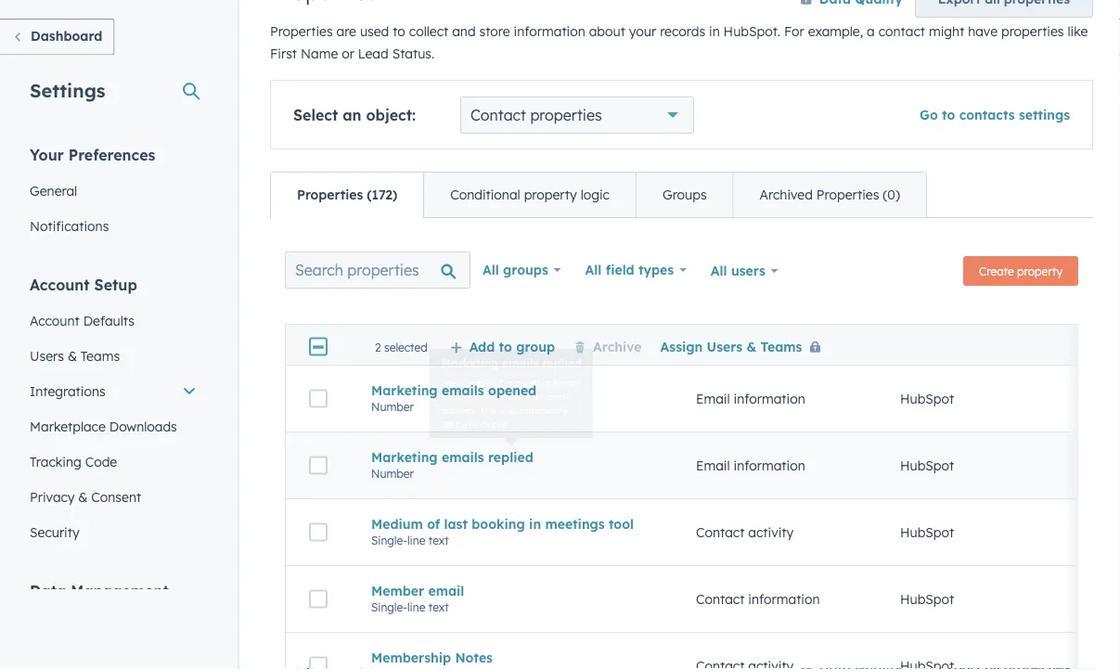Task type: describe. For each thing, give the bounding box(es) containing it.
property for conditional
[[524, 187, 577, 203]]

properties (172)
[[297, 187, 397, 203]]

assign users & teams
[[660, 339, 802, 355]]

properties inside popup button
[[530, 106, 602, 125]]

might
[[929, 24, 965, 40]]

membership
[[371, 650, 451, 666]]

hubspot for marketing emails replied
[[900, 458, 954, 474]]

security link
[[19, 515, 208, 550]]

settings
[[30, 78, 105, 102]]

account setup element
[[19, 274, 208, 550]]

properties are used to collect and store information about your records in hubspot. for example, a contact might have properties like first name or lead status.
[[270, 24, 1088, 62]]

& for teams
[[68, 348, 77, 364]]

activity
[[748, 525, 794, 541]]

a
[[867, 24, 875, 40]]

your preferences
[[30, 145, 155, 164]]

membership notes button
[[371, 650, 652, 666]]

tracking code
[[30, 453, 117, 470]]

store
[[479, 24, 510, 40]]

are
[[336, 24, 356, 40]]

marketing for marketing emails replied
[[371, 450, 438, 466]]

all field types button
[[573, 252, 699, 289]]

create
[[979, 265, 1014, 278]]

text inside the "member email single-line text"
[[429, 601, 449, 615]]

account for account defaults
[[30, 312, 80, 329]]

collect
[[409, 24, 449, 40]]

privacy & consent link
[[19, 479, 208, 515]]

go to contacts settings
[[920, 107, 1070, 123]]

tool
[[609, 516, 634, 533]]

privacy & consent
[[30, 489, 141, 505]]

property for create
[[1017, 265, 1063, 278]]

assign users & teams button
[[660, 339, 828, 355]]

general link
[[19, 173, 208, 208]]

marketing for marketing emails opened
[[371, 383, 438, 399]]

data
[[30, 582, 66, 600]]

properties (172) link
[[271, 173, 423, 218]]

meetings
[[545, 516, 605, 533]]

first
[[270, 46, 297, 62]]

replied
[[488, 450, 533, 466]]

code
[[85, 453, 117, 470]]

number for marketing emails replied
[[371, 467, 414, 481]]

medium of last booking in meetings tool button
[[371, 516, 652, 533]]

contact for contact activity
[[696, 525, 745, 541]]

account defaults
[[30, 312, 135, 329]]

privacy
[[30, 489, 75, 505]]

of
[[427, 516, 440, 533]]

dashboard link
[[0, 19, 114, 55]]

teams inside the account setup element
[[81, 348, 120, 364]]

marketplace downloads
[[30, 418, 177, 434]]

users
[[731, 263, 766, 279]]

membership notes
[[371, 650, 493, 666]]

marketing emails opened button
[[371, 383, 652, 399]]

contact properties
[[471, 106, 602, 125]]

setup
[[94, 275, 137, 294]]

information inside properties are used to collect and store information about your records in hubspot. for example, a contact might have properties like first name or lead status.
[[514, 24, 586, 40]]

properties inside 'link'
[[817, 187, 879, 203]]

add
[[469, 339, 495, 355]]

all groups button
[[471, 252, 573, 289]]

defaults
[[83, 312, 135, 329]]

security
[[30, 524, 79, 540]]

properties for properties (172)
[[297, 187, 363, 203]]

member email button
[[371, 583, 652, 599]]

users inside tab panel
[[707, 339, 743, 355]]

line inside medium of last booking in meetings tool single-line text
[[407, 534, 425, 548]]

assign
[[660, 339, 703, 355]]

contact for contact information
[[696, 592, 745, 608]]

2 selected
[[375, 340, 428, 354]]

add to group button
[[450, 339, 555, 355]]

email information for marketing emails opened
[[696, 391, 805, 407]]

your
[[629, 24, 656, 40]]

contact information
[[696, 592, 820, 608]]

tab list containing properties (172)
[[270, 172, 927, 219]]

select an object:
[[293, 106, 416, 125]]

& inside tab panel
[[747, 339, 757, 355]]

information for marketing emails opened
[[734, 391, 805, 407]]

emails for opened
[[442, 383, 484, 399]]

all for all users
[[711, 263, 727, 279]]

contact activity
[[696, 525, 794, 541]]

dashboard
[[31, 28, 102, 44]]

booking
[[472, 516, 525, 533]]

tracking
[[30, 453, 81, 470]]

archived properties (0)
[[760, 187, 900, 203]]

users inside the account setup element
[[30, 348, 64, 364]]

users & teams
[[30, 348, 120, 364]]

consent
[[91, 489, 141, 505]]

hubspot for medium of last booking in meetings tool
[[900, 525, 954, 541]]

notifications link
[[19, 208, 208, 244]]



Task type: locate. For each thing, give the bounding box(es) containing it.
to right add
[[499, 339, 512, 355]]

1 vertical spatial single-
[[371, 601, 407, 615]]

0 vertical spatial marketing
[[371, 383, 438, 399]]

all left field
[[585, 262, 602, 278]]

or
[[342, 46, 355, 62]]

1 number from the top
[[371, 400, 414, 414]]

1 horizontal spatial in
[[709, 24, 720, 40]]

properties up logic
[[530, 106, 602, 125]]

example,
[[808, 24, 863, 40]]

text down of
[[429, 534, 449, 548]]

1 vertical spatial email
[[696, 458, 730, 474]]

0 vertical spatial emails
[[442, 383, 484, 399]]

used
[[360, 24, 389, 40]]

line inside the "member email single-line text"
[[407, 601, 425, 615]]

1 horizontal spatial property
[[1017, 265, 1063, 278]]

all groups
[[483, 262, 548, 278]]

property left logic
[[524, 187, 577, 203]]

create property
[[979, 265, 1063, 278]]

contact
[[879, 24, 925, 40]]

all for all groups
[[483, 262, 499, 278]]

number for marketing emails opened
[[371, 400, 414, 414]]

marketing up "medium"
[[371, 450, 438, 466]]

& for consent
[[78, 489, 88, 505]]

account up the users & teams
[[30, 312, 80, 329]]

single-
[[371, 534, 407, 548], [371, 601, 407, 615]]

lead
[[358, 46, 389, 62]]

your
[[30, 145, 64, 164]]

account
[[30, 275, 90, 294], [30, 312, 80, 329]]

notes
[[455, 650, 493, 666]]

line down "medium"
[[407, 534, 425, 548]]

in
[[709, 24, 720, 40], [529, 516, 541, 533]]

groups
[[663, 187, 707, 203]]

2 number from the top
[[371, 467, 414, 481]]

and
[[452, 24, 476, 40]]

records
[[660, 24, 706, 40]]

1 vertical spatial contact
[[696, 525, 745, 541]]

1 vertical spatial to
[[942, 107, 955, 123]]

archived properties (0) link
[[733, 173, 926, 218]]

users up integrations
[[30, 348, 64, 364]]

all left users
[[711, 263, 727, 279]]

1 vertical spatial account
[[30, 312, 80, 329]]

in inside medium of last booking in meetings tool single-line text
[[529, 516, 541, 533]]

emails inside 'marketing emails replied number'
[[442, 450, 484, 466]]

account inside account defaults link
[[30, 312, 80, 329]]

& up integrations
[[68, 348, 77, 364]]

1 email information from the top
[[696, 391, 805, 407]]

information right the store
[[514, 24, 586, 40]]

to for go to contacts settings
[[942, 107, 955, 123]]

marketing emails replied button
[[371, 450, 652, 466]]

types
[[639, 262, 674, 278]]

2 text from the top
[[429, 601, 449, 615]]

0 horizontal spatial properties
[[530, 106, 602, 125]]

single- down member
[[371, 601, 407, 615]]

0 vertical spatial contact
[[471, 106, 526, 125]]

to
[[393, 24, 406, 40], [942, 107, 955, 123], [499, 339, 512, 355]]

data management
[[30, 582, 169, 600]]

(0)
[[883, 187, 900, 203]]

Search search field
[[285, 252, 471, 289]]

0 vertical spatial to
[[393, 24, 406, 40]]

1 horizontal spatial users
[[707, 339, 743, 355]]

properties up first
[[270, 24, 333, 40]]

information for marketing emails replied
[[734, 458, 805, 474]]

1 horizontal spatial all
[[585, 262, 602, 278]]

have
[[968, 24, 998, 40]]

1 vertical spatial emails
[[442, 450, 484, 466]]

groups
[[503, 262, 548, 278]]

1 vertical spatial number
[[371, 467, 414, 481]]

1 horizontal spatial properties
[[1002, 24, 1064, 40]]

teams down defaults
[[81, 348, 120, 364]]

account up account defaults
[[30, 275, 90, 294]]

1 text from the top
[[429, 534, 449, 548]]

1 vertical spatial properties
[[530, 106, 602, 125]]

2 horizontal spatial all
[[711, 263, 727, 279]]

management
[[71, 582, 169, 600]]

0 vertical spatial text
[[429, 534, 449, 548]]

2 single- from the top
[[371, 601, 407, 615]]

for
[[784, 24, 805, 40]]

hubspot
[[900, 391, 954, 407], [900, 458, 954, 474], [900, 525, 954, 541], [900, 592, 954, 608]]

0 vertical spatial number
[[371, 400, 414, 414]]

2 email from the top
[[696, 458, 730, 474]]

& right privacy at the bottom left of the page
[[78, 489, 88, 505]]

contact left activity
[[696, 525, 745, 541]]

number down 2 selected
[[371, 400, 414, 414]]

2
[[375, 340, 381, 354]]

2 marketing from the top
[[371, 450, 438, 466]]

tab panel
[[270, 218, 1120, 669]]

marketing emails opened number
[[371, 383, 537, 414]]

properties for properties are used to collect and store information about your records in hubspot. for example, a contact might have properties like first name or lead status.
[[270, 24, 333, 40]]

0 vertical spatial properties
[[1002, 24, 1064, 40]]

emails for replied
[[442, 450, 484, 466]]

hubspot.
[[724, 24, 781, 40]]

single- inside medium of last booking in meetings tool single-line text
[[371, 534, 407, 548]]

marketing down the selected
[[371, 383, 438, 399]]

properties left (0)
[[817, 187, 879, 203]]

2 horizontal spatial &
[[747, 339, 757, 355]]

1 single- from the top
[[371, 534, 407, 548]]

users right assign
[[707, 339, 743, 355]]

number up "medium"
[[371, 467, 414, 481]]

1 email from the top
[[696, 391, 730, 407]]

0 horizontal spatial all
[[483, 262, 499, 278]]

0 horizontal spatial users
[[30, 348, 64, 364]]

all for all field types
[[585, 262, 602, 278]]

last
[[444, 516, 468, 533]]

your preferences element
[[19, 144, 208, 244]]

properties left (172)
[[297, 187, 363, 203]]

select
[[293, 106, 338, 125]]

email for marketing emails opened
[[696, 391, 730, 407]]

settings
[[1019, 107, 1070, 123]]

hubspot for member email
[[900, 592, 954, 608]]

conditional property logic
[[450, 187, 610, 203]]

properties inside properties are used to collect and store information about your records in hubspot. for example, a contact might have properties like first name or lead status.
[[270, 24, 333, 40]]

teams
[[761, 339, 802, 355], [81, 348, 120, 364]]

information down activity
[[748, 592, 820, 608]]

properties
[[1002, 24, 1064, 40], [530, 106, 602, 125]]

hubspot for marketing emails opened
[[900, 391, 954, 407]]

integrations
[[30, 383, 106, 399]]

contacts
[[959, 107, 1015, 123]]

1 account from the top
[[30, 275, 90, 294]]

general
[[30, 182, 77, 199]]

selected
[[384, 340, 428, 354]]

contact inside popup button
[[471, 106, 526, 125]]

marketplace downloads link
[[19, 409, 208, 444]]

marketing
[[371, 383, 438, 399], [371, 450, 438, 466]]

1 hubspot from the top
[[900, 391, 954, 407]]

1 horizontal spatial teams
[[761, 339, 802, 355]]

opened
[[488, 383, 537, 399]]

marketing emails replied number
[[371, 450, 533, 481]]

number
[[371, 400, 414, 414], [371, 467, 414, 481]]

2 email information from the top
[[696, 458, 805, 474]]

contact down contact activity
[[696, 592, 745, 608]]

properties left like
[[1002, 24, 1064, 40]]

1 vertical spatial property
[[1017, 265, 1063, 278]]

all inside popup button
[[585, 262, 602, 278]]

properties inside properties are used to collect and store information about your records in hubspot. for example, a contact might have properties like first name or lead status.
[[1002, 24, 1064, 40]]

2 line from the top
[[407, 601, 425, 615]]

email
[[428, 583, 464, 599]]

all inside popup button
[[483, 262, 499, 278]]

tracking code link
[[19, 444, 208, 479]]

email for marketing emails replied
[[696, 458, 730, 474]]

contact for contact properties
[[471, 106, 526, 125]]

1 marketing from the top
[[371, 383, 438, 399]]

email information for marketing emails replied
[[696, 458, 805, 474]]

property
[[524, 187, 577, 203], [1017, 265, 1063, 278]]

2 vertical spatial to
[[499, 339, 512, 355]]

1 horizontal spatial to
[[499, 339, 512, 355]]

integrations button
[[19, 374, 208, 409]]

0 vertical spatial account
[[30, 275, 90, 294]]

archive button
[[574, 339, 642, 355]]

0 vertical spatial line
[[407, 534, 425, 548]]

1 line from the top
[[407, 534, 425, 548]]

all users button
[[699, 252, 790, 291]]

to for add to group
[[499, 339, 512, 355]]

& right assign
[[747, 339, 757, 355]]

emails left replied
[[442, 450, 484, 466]]

property right create
[[1017, 265, 1063, 278]]

1 emails from the top
[[442, 383, 484, 399]]

name
[[301, 46, 338, 62]]

0 horizontal spatial in
[[529, 516, 541, 533]]

tab panel containing all groups
[[270, 218, 1120, 669]]

conditional property logic link
[[423, 173, 636, 218]]

0 vertical spatial email information
[[696, 391, 805, 407]]

0 vertical spatial property
[[524, 187, 577, 203]]

email up contact activity
[[696, 458, 730, 474]]

information up activity
[[734, 458, 805, 474]]

information for member email
[[748, 592, 820, 608]]

logic
[[581, 187, 610, 203]]

2 emails from the top
[[442, 450, 484, 466]]

0 horizontal spatial teams
[[81, 348, 120, 364]]

email down assign users & teams on the bottom right
[[696, 391, 730, 407]]

to right go
[[942, 107, 955, 123]]

1 vertical spatial in
[[529, 516, 541, 533]]

users & teams link
[[19, 338, 208, 374]]

number inside 'marketing emails replied number'
[[371, 467, 414, 481]]

property inside button
[[1017, 265, 1063, 278]]

groups link
[[636, 173, 733, 218]]

all users
[[711, 263, 766, 279]]

text down email
[[429, 601, 449, 615]]

contact properties button
[[460, 97, 694, 134]]

marketing inside 'marketing emails replied number'
[[371, 450, 438, 466]]

to right the "used"
[[393, 24, 406, 40]]

property inside tab list
[[524, 187, 577, 203]]

line down member
[[407, 601, 425, 615]]

1 vertical spatial text
[[429, 601, 449, 615]]

an
[[343, 106, 362, 125]]

in inside properties are used to collect and store information about your records in hubspot. for example, a contact might have properties like first name or lead status.
[[709, 24, 720, 40]]

teams down users
[[761, 339, 802, 355]]

marketplace
[[30, 418, 106, 434]]

1 horizontal spatial &
[[78, 489, 88, 505]]

(172)
[[367, 187, 397, 203]]

3 hubspot from the top
[[900, 525, 954, 541]]

account defaults link
[[19, 303, 208, 338]]

preferences
[[68, 145, 155, 164]]

account for account setup
[[30, 275, 90, 294]]

all
[[483, 262, 499, 278], [585, 262, 602, 278], [711, 263, 727, 279]]

notifications
[[30, 218, 109, 234]]

medium
[[371, 516, 423, 533]]

emails inside marketing emails opened number
[[442, 383, 484, 399]]

0 vertical spatial in
[[709, 24, 720, 40]]

marketing inside marketing emails opened number
[[371, 383, 438, 399]]

1 vertical spatial marketing
[[371, 450, 438, 466]]

all left groups
[[483, 262, 499, 278]]

single- down "medium"
[[371, 534, 407, 548]]

text
[[429, 534, 449, 548], [429, 601, 449, 615]]

tab list
[[270, 172, 927, 219]]

status.
[[392, 46, 435, 62]]

4 hubspot from the top
[[900, 592, 954, 608]]

in right records
[[709, 24, 720, 40]]

conditional
[[450, 187, 520, 203]]

single- inside the "member email single-line text"
[[371, 601, 407, 615]]

medium of last booking in meetings tool single-line text
[[371, 516, 634, 548]]

2 vertical spatial contact
[[696, 592, 745, 608]]

contact up conditional
[[471, 106, 526, 125]]

emails down add
[[442, 383, 484, 399]]

2 hubspot from the top
[[900, 458, 954, 474]]

2 horizontal spatial to
[[942, 107, 955, 123]]

0 horizontal spatial property
[[524, 187, 577, 203]]

object:
[[366, 106, 416, 125]]

add to group
[[469, 339, 555, 355]]

email information up contact activity
[[696, 458, 805, 474]]

2 account from the top
[[30, 312, 80, 329]]

0 vertical spatial single-
[[371, 534, 407, 548]]

field
[[606, 262, 635, 278]]

to inside properties are used to collect and store information about your records in hubspot. for example, a contact might have properties like first name or lead status.
[[393, 24, 406, 40]]

create property button
[[964, 257, 1079, 286]]

text inside medium of last booking in meetings tool single-line text
[[429, 534, 449, 548]]

email information down assign users & teams button
[[696, 391, 805, 407]]

0 horizontal spatial &
[[68, 348, 77, 364]]

archived
[[760, 187, 813, 203]]

number inside marketing emails opened number
[[371, 400, 414, 414]]

1 vertical spatial email information
[[696, 458, 805, 474]]

1 vertical spatial line
[[407, 601, 425, 615]]

all inside popup button
[[711, 263, 727, 279]]

teams inside tab panel
[[761, 339, 802, 355]]

0 horizontal spatial to
[[393, 24, 406, 40]]

in right booking
[[529, 516, 541, 533]]

0 vertical spatial email
[[696, 391, 730, 407]]

information down assign users & teams button
[[734, 391, 805, 407]]



Task type: vqa. For each thing, say whether or not it's contained in the screenshot.
menu
no



